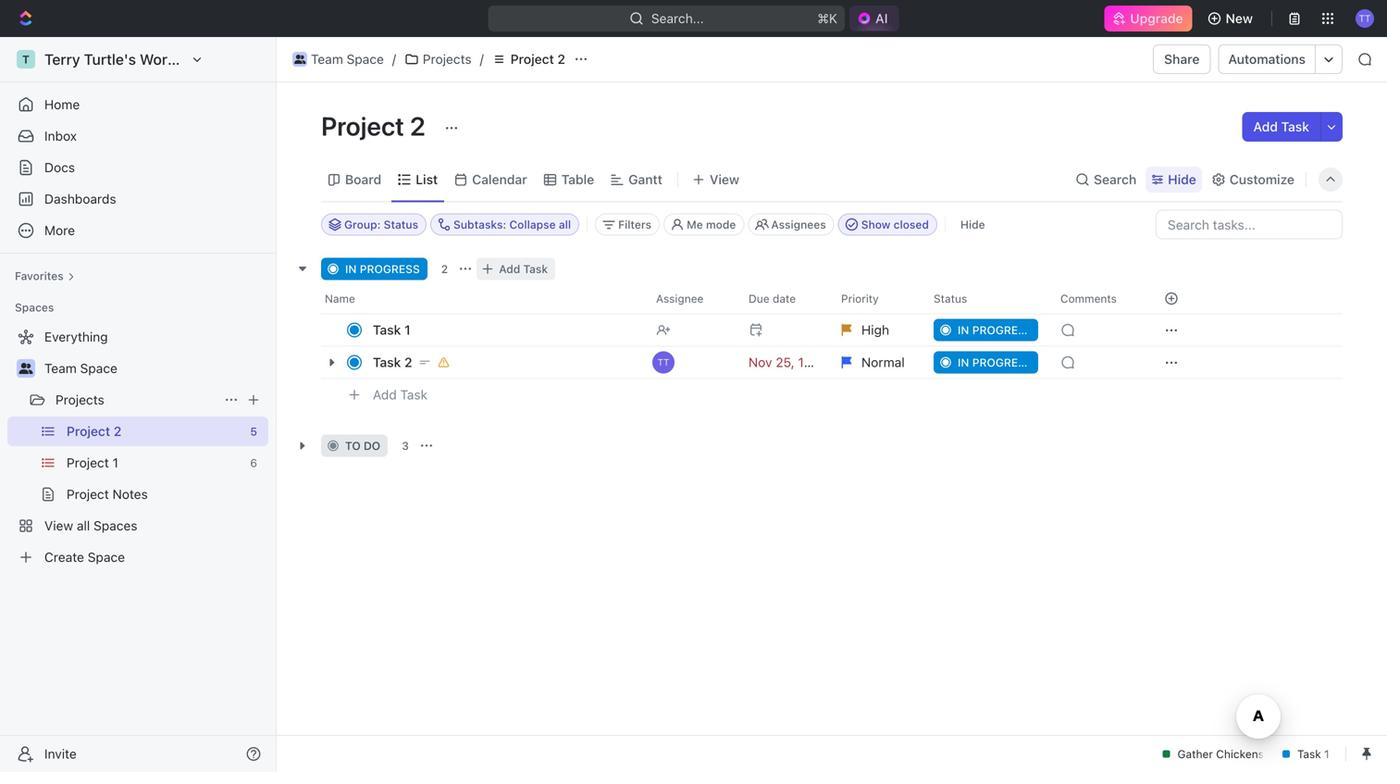 Task type: vqa. For each thing, say whether or not it's contained in the screenshot.
tree containing Everything
yes



Task type: describe. For each thing, give the bounding box(es) containing it.
0 vertical spatial in
[[345, 262, 357, 275]]

docs link
[[7, 153, 268, 182]]

2 horizontal spatial add task button
[[1243, 112, 1321, 142]]

upgrade
[[1131, 11, 1184, 26]]

normal
[[862, 355, 905, 370]]

show closed
[[862, 218, 929, 231]]

comments
[[1061, 292, 1117, 305]]

1 horizontal spatial projects link
[[400, 48, 476, 70]]

team space inside tree
[[44, 361, 117, 376]]

dashboards
[[44, 191, 116, 206]]

favorites button
[[7, 265, 82, 287]]

mode
[[706, 218, 736, 231]]

2 vertical spatial add task button
[[365, 384, 435, 406]]

project notes link
[[67, 479, 265, 509]]

list link
[[412, 167, 438, 193]]

progress for normal
[[973, 356, 1033, 369]]

show
[[862, 218, 891, 231]]

all inside tree
[[77, 518, 90, 533]]

task up customize
[[1282, 119, 1310, 134]]

0 horizontal spatial tt button
[[645, 346, 738, 379]]

gantt link
[[625, 167, 663, 193]]

1 vertical spatial team space link
[[44, 354, 265, 383]]

assignee
[[656, 292, 704, 305]]

assignees
[[771, 218, 826, 231]]

search button
[[1070, 167, 1142, 193]]

status inside status dropdown button
[[934, 292, 968, 305]]

calendar
[[472, 172, 527, 187]]

view button
[[686, 158, 746, 201]]

add task for add task button to the right
[[1254, 119, 1310, 134]]

projects link inside sidebar navigation
[[56, 385, 217, 415]]

terry turtle's workspace
[[44, 50, 217, 68]]

priority button
[[830, 284, 923, 313]]

to do
[[345, 439, 381, 452]]

Search tasks... text field
[[1157, 211, 1342, 238]]

project notes
[[67, 486, 148, 502]]

view all spaces link
[[7, 511, 265, 541]]

new button
[[1200, 4, 1264, 33]]

list
[[416, 172, 438, 187]]

high button
[[830, 313, 923, 347]]

name
[[325, 292, 355, 305]]

in for normal
[[958, 356, 970, 369]]

task down collapse
[[523, 262, 548, 275]]

new
[[1226, 11, 1253, 26]]

view for view all spaces
[[44, 518, 73, 533]]

share
[[1165, 51, 1200, 67]]

home link
[[7, 90, 268, 119]]

me
[[687, 218, 703, 231]]

ai button
[[850, 6, 899, 31]]

⌘k
[[818, 11, 838, 26]]

group: status
[[344, 218, 418, 231]]

customize
[[1230, 172, 1295, 187]]

closed
[[894, 218, 929, 231]]

1 horizontal spatial team space link
[[288, 48, 389, 70]]

more button
[[7, 216, 268, 245]]

task 2
[[373, 355, 412, 370]]

to
[[345, 439, 361, 452]]

docs
[[44, 160, 75, 175]]

due
[[749, 292, 770, 305]]

do
[[364, 439, 381, 452]]

t
[[22, 53, 30, 66]]

comments button
[[1050, 284, 1142, 313]]

6
[[250, 456, 257, 469]]

0 vertical spatial team space
[[311, 51, 384, 67]]

dashboards link
[[7, 184, 268, 214]]

task 1
[[373, 322, 411, 337]]

favorites
[[15, 269, 64, 282]]

project 2 inside sidebar navigation
[[67, 423, 122, 439]]

table link
[[558, 167, 594, 193]]

2 vertical spatial space
[[88, 549, 125, 565]]

name button
[[321, 284, 645, 313]]

priority
[[841, 292, 879, 305]]

2 inside sidebar navigation
[[114, 423, 122, 439]]

high
[[862, 322, 890, 337]]

subtasks: collapse all
[[454, 218, 571, 231]]

1 vertical spatial spaces
[[94, 518, 137, 533]]

assignees button
[[748, 213, 835, 236]]

1 vertical spatial space
[[80, 361, 117, 376]]

notes
[[112, 486, 148, 502]]

2 horizontal spatial project 2
[[511, 51, 566, 67]]

create
[[44, 549, 84, 565]]

tt for tt dropdown button to the top
[[1359, 13, 1371, 23]]

user group image inside sidebar navigation
[[19, 363, 33, 374]]

collapse
[[510, 218, 556, 231]]

0 horizontal spatial spaces
[[15, 301, 54, 314]]

calendar link
[[469, 167, 527, 193]]

1 horizontal spatial project 2 link
[[488, 48, 570, 70]]

board
[[345, 172, 382, 187]]

project 1
[[67, 455, 118, 470]]

everything link
[[7, 322, 265, 352]]

3
[[402, 439, 409, 452]]

everything
[[44, 329, 108, 344]]

normal button
[[830, 346, 923, 379]]

in progress button for high
[[923, 313, 1050, 347]]

tree inside sidebar navigation
[[7, 322, 268, 572]]



Task type: locate. For each thing, give the bounding box(es) containing it.
add for the bottommost add task button
[[373, 387, 397, 402]]

1 horizontal spatial spaces
[[94, 518, 137, 533]]

view up mode
[[710, 172, 740, 187]]

create space
[[44, 549, 125, 565]]

view for view
[[710, 172, 740, 187]]

0 vertical spatial team space link
[[288, 48, 389, 70]]

1 up "project notes"
[[112, 455, 118, 470]]

share button
[[1153, 44, 1211, 74]]

assignee button
[[645, 284, 738, 313]]

1 horizontal spatial tt button
[[1351, 4, 1380, 33]]

0 vertical spatial add task button
[[1243, 112, 1321, 142]]

add task button up name dropdown button
[[477, 258, 555, 280]]

1 horizontal spatial 1
[[405, 322, 411, 337]]

1 horizontal spatial add task button
[[477, 258, 555, 280]]

gantt
[[629, 172, 663, 187]]

me mode
[[687, 218, 736, 231]]

project
[[511, 51, 554, 67], [321, 111, 404, 141], [67, 423, 110, 439], [67, 455, 109, 470], [67, 486, 109, 502]]

projects inside sidebar navigation
[[56, 392, 104, 407]]

spaces
[[15, 301, 54, 314], [94, 518, 137, 533]]

0 horizontal spatial user group image
[[19, 363, 33, 374]]

workspace
[[140, 50, 217, 68]]

task down task 2
[[400, 387, 428, 402]]

terry turtle's workspace, , element
[[17, 50, 35, 68]]

0 vertical spatial all
[[559, 218, 571, 231]]

search
[[1094, 172, 1137, 187]]

0 vertical spatial tt button
[[1351, 4, 1380, 33]]

1 up task 2
[[405, 322, 411, 337]]

user group image
[[294, 55, 306, 64], [19, 363, 33, 374]]

1 horizontal spatial projects
[[423, 51, 472, 67]]

2 horizontal spatial add
[[1254, 119, 1278, 134]]

0 vertical spatial project 2
[[511, 51, 566, 67]]

2 vertical spatial add task
[[373, 387, 428, 402]]

in progress button
[[923, 313, 1050, 347], [923, 346, 1050, 379]]

1 horizontal spatial hide
[[1168, 172, 1197, 187]]

1 vertical spatial add
[[499, 262, 520, 275]]

hide button
[[953, 213, 993, 236]]

2 / from the left
[[480, 51, 484, 67]]

1 horizontal spatial project 2
[[321, 111, 431, 141]]

0 horizontal spatial project 2 link
[[67, 417, 243, 446]]

0 horizontal spatial team space
[[44, 361, 117, 376]]

filters button
[[595, 213, 660, 236]]

in
[[345, 262, 357, 275], [958, 324, 970, 336], [958, 356, 970, 369]]

5
[[250, 425, 257, 438]]

1 vertical spatial team space
[[44, 361, 117, 376]]

2 vertical spatial in
[[958, 356, 970, 369]]

team
[[311, 51, 343, 67], [44, 361, 77, 376]]

1 horizontal spatial team space
[[311, 51, 384, 67]]

1 vertical spatial progress
[[973, 324, 1033, 336]]

space
[[347, 51, 384, 67], [80, 361, 117, 376], [88, 549, 125, 565]]

1 horizontal spatial team
[[311, 51, 343, 67]]

tt button
[[1351, 4, 1380, 33], [645, 346, 738, 379]]

1 vertical spatial 1
[[112, 455, 118, 470]]

1 horizontal spatial view
[[710, 172, 740, 187]]

in progress for normal
[[958, 356, 1033, 369]]

0 vertical spatial view
[[710, 172, 740, 187]]

sidebar navigation
[[0, 37, 280, 772]]

add task down task 2
[[373, 387, 428, 402]]

0 vertical spatial add task
[[1254, 119, 1310, 134]]

progress
[[360, 262, 420, 275], [973, 324, 1033, 336], [973, 356, 1033, 369]]

1 vertical spatial add task button
[[477, 258, 555, 280]]

1 vertical spatial projects link
[[56, 385, 217, 415]]

1 / from the left
[[392, 51, 396, 67]]

group:
[[344, 218, 381, 231]]

1 inside sidebar navigation
[[112, 455, 118, 470]]

0 horizontal spatial add
[[373, 387, 397, 402]]

team inside tree
[[44, 361, 77, 376]]

add up name dropdown button
[[499, 262, 520, 275]]

board link
[[342, 167, 382, 193]]

add up customize
[[1254, 119, 1278, 134]]

team space
[[311, 51, 384, 67], [44, 361, 117, 376]]

upgrade link
[[1105, 6, 1193, 31]]

tree
[[7, 322, 268, 572]]

hide
[[1168, 172, 1197, 187], [961, 218, 986, 231]]

0 horizontal spatial all
[[77, 518, 90, 533]]

view inside tree
[[44, 518, 73, 533]]

task down task 1
[[373, 355, 401, 370]]

2 vertical spatial add
[[373, 387, 397, 402]]

2 vertical spatial in progress
[[958, 356, 1033, 369]]

0 vertical spatial 1
[[405, 322, 411, 337]]

0 vertical spatial space
[[347, 51, 384, 67]]

create space link
[[7, 542, 265, 572]]

tt for tt dropdown button to the left
[[658, 357, 670, 367]]

task up task 2
[[373, 322, 401, 337]]

subtasks:
[[454, 218, 507, 231]]

2 horizontal spatial add task
[[1254, 119, 1310, 134]]

2 vertical spatial progress
[[973, 356, 1033, 369]]

project 2 link
[[488, 48, 570, 70], [67, 417, 243, 446]]

view inside button
[[710, 172, 740, 187]]

0 vertical spatial progress
[[360, 262, 420, 275]]

1 horizontal spatial add
[[499, 262, 520, 275]]

1 vertical spatial project 2 link
[[67, 417, 243, 446]]

spaces down favorites
[[15, 301, 54, 314]]

1 vertical spatial view
[[44, 518, 73, 533]]

add task button
[[1243, 112, 1321, 142], [477, 258, 555, 280], [365, 384, 435, 406]]

0 horizontal spatial hide
[[961, 218, 986, 231]]

view button
[[686, 167, 746, 193]]

task 1 link
[[368, 317, 641, 343]]

1 vertical spatial team
[[44, 361, 77, 376]]

tree containing everything
[[7, 322, 268, 572]]

1 horizontal spatial tt
[[1359, 13, 1371, 23]]

2 in progress button from the top
[[923, 346, 1050, 379]]

home
[[44, 97, 80, 112]]

0 vertical spatial projects link
[[400, 48, 476, 70]]

status right priority dropdown button
[[934, 292, 968, 305]]

projects
[[423, 51, 472, 67], [56, 392, 104, 407]]

due date button
[[738, 284, 830, 313]]

0 horizontal spatial tt
[[658, 357, 670, 367]]

1 horizontal spatial status
[[934, 292, 968, 305]]

1 in progress button from the top
[[923, 313, 1050, 347]]

0 horizontal spatial add task
[[373, 387, 428, 402]]

spaces down "project notes"
[[94, 518, 137, 533]]

1 vertical spatial hide
[[961, 218, 986, 231]]

projects link
[[400, 48, 476, 70], [56, 385, 217, 415]]

add task button up customize
[[1243, 112, 1321, 142]]

due date
[[749, 292, 796, 305]]

hide right search
[[1168, 172, 1197, 187]]

automations
[[1229, 51, 1306, 67]]

0 vertical spatial tt
[[1359, 13, 1371, 23]]

hide inside dropdown button
[[1168, 172, 1197, 187]]

add
[[1254, 119, 1278, 134], [499, 262, 520, 275], [373, 387, 397, 402]]

me mode button
[[664, 213, 745, 236]]

1 vertical spatial in
[[958, 324, 970, 336]]

0 vertical spatial user group image
[[294, 55, 306, 64]]

ai
[[876, 11, 888, 26]]

0 horizontal spatial 1
[[112, 455, 118, 470]]

project 2
[[511, 51, 566, 67], [321, 111, 431, 141], [67, 423, 122, 439]]

invite
[[44, 746, 77, 761]]

all right collapse
[[559, 218, 571, 231]]

view all spaces
[[44, 518, 137, 533]]

customize button
[[1206, 167, 1301, 193]]

1 for project 1
[[112, 455, 118, 470]]

tt
[[1359, 13, 1371, 23], [658, 357, 670, 367]]

table
[[562, 172, 594, 187]]

task 2 link
[[368, 349, 641, 376]]

date
[[773, 292, 796, 305]]

1 vertical spatial user group image
[[19, 363, 33, 374]]

0 vertical spatial add
[[1254, 119, 1278, 134]]

2 vertical spatial project 2
[[67, 423, 122, 439]]

show closed button
[[838, 213, 938, 236]]

0 vertical spatial project 2 link
[[488, 48, 570, 70]]

1 vertical spatial tt
[[658, 357, 670, 367]]

0 horizontal spatial projects link
[[56, 385, 217, 415]]

2
[[558, 51, 566, 67], [410, 111, 426, 141], [441, 262, 448, 275], [405, 355, 412, 370], [114, 423, 122, 439]]

1 horizontal spatial /
[[480, 51, 484, 67]]

all
[[559, 218, 571, 231], [77, 518, 90, 533]]

1
[[405, 322, 411, 337], [112, 455, 118, 470]]

1 vertical spatial projects
[[56, 392, 104, 407]]

progress for high
[[973, 324, 1033, 336]]

0 horizontal spatial add task button
[[365, 384, 435, 406]]

1 vertical spatial status
[[934, 292, 968, 305]]

0 horizontal spatial view
[[44, 518, 73, 533]]

turtle's
[[84, 50, 136, 68]]

inbox
[[44, 128, 77, 143]]

1 horizontal spatial user group image
[[294, 55, 306, 64]]

1 for task 1
[[405, 322, 411, 337]]

status button
[[923, 284, 1050, 313]]

terry
[[44, 50, 80, 68]]

0 vertical spatial projects
[[423, 51, 472, 67]]

1 horizontal spatial all
[[559, 218, 571, 231]]

project 1 link
[[67, 448, 243, 478]]

add task for the bottommost add task button
[[373, 387, 428, 402]]

add down task 2
[[373, 387, 397, 402]]

1 vertical spatial in progress
[[958, 324, 1033, 336]]

inbox link
[[7, 121, 268, 151]]

1 vertical spatial project 2
[[321, 111, 431, 141]]

0 horizontal spatial team space link
[[44, 354, 265, 383]]

0 vertical spatial status
[[384, 218, 418, 231]]

0 horizontal spatial projects
[[56, 392, 104, 407]]

all up create space
[[77, 518, 90, 533]]

0 vertical spatial team
[[311, 51, 343, 67]]

in progress button for normal
[[923, 346, 1050, 379]]

0 vertical spatial in progress
[[345, 262, 420, 275]]

filters
[[618, 218, 652, 231]]

0 horizontal spatial /
[[392, 51, 396, 67]]

1 horizontal spatial add task
[[499, 262, 548, 275]]

add task up customize
[[1254, 119, 1310, 134]]

search...
[[651, 11, 704, 26]]

0 horizontal spatial project 2
[[67, 423, 122, 439]]

1 vertical spatial all
[[77, 518, 90, 533]]

view up create
[[44, 518, 73, 533]]

team space link
[[288, 48, 389, 70], [44, 354, 265, 383]]

add for add task button to the right
[[1254, 119, 1278, 134]]

1 vertical spatial tt button
[[645, 346, 738, 379]]

0 vertical spatial hide
[[1168, 172, 1197, 187]]

automations button
[[1219, 45, 1315, 73]]

in for high
[[958, 324, 970, 336]]

in progress for high
[[958, 324, 1033, 336]]

hide inside button
[[961, 218, 986, 231]]

0 horizontal spatial status
[[384, 218, 418, 231]]

more
[[44, 223, 75, 238]]

add task
[[1254, 119, 1310, 134], [499, 262, 548, 275], [373, 387, 428, 402]]

0 horizontal spatial team
[[44, 361, 77, 376]]

1 vertical spatial add task
[[499, 262, 548, 275]]

hide right closed
[[961, 218, 986, 231]]

0 vertical spatial spaces
[[15, 301, 54, 314]]

add task down collapse
[[499, 262, 548, 275]]

add task button down task 2
[[365, 384, 435, 406]]

status right group: on the top of page
[[384, 218, 418, 231]]

in progress
[[345, 262, 420, 275], [958, 324, 1033, 336], [958, 356, 1033, 369]]



